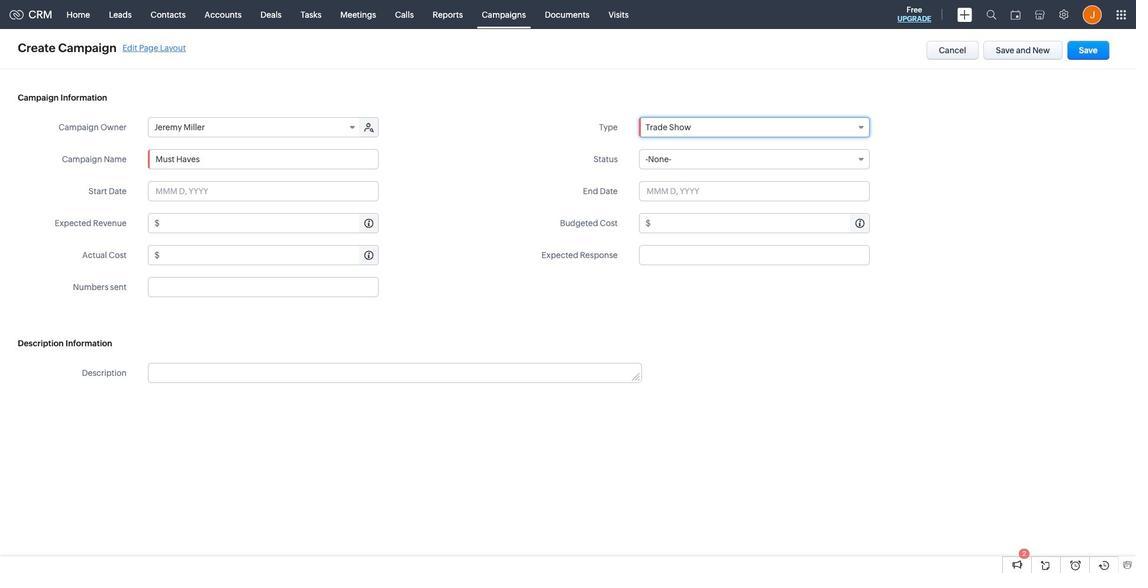 Task type: describe. For each thing, give the bounding box(es) containing it.
search image
[[987, 9, 997, 20]]

logo image
[[9, 10, 24, 19]]

calendar image
[[1011, 10, 1021, 19]]

profile element
[[1077, 0, 1110, 29]]

MMM D, YYYY text field
[[640, 181, 870, 201]]

create menu image
[[958, 7, 973, 22]]



Task type: locate. For each thing, give the bounding box(es) containing it.
None text field
[[162, 214, 378, 233], [653, 214, 870, 233], [162, 214, 378, 233], [653, 214, 870, 233]]

search element
[[980, 0, 1004, 29]]

MMM D, YYYY text field
[[148, 181, 379, 201]]

None text field
[[148, 149, 379, 169], [640, 245, 870, 265], [162, 246, 378, 265], [148, 277, 379, 297], [149, 364, 642, 383], [148, 149, 379, 169], [640, 245, 870, 265], [162, 246, 378, 265], [148, 277, 379, 297], [149, 364, 642, 383]]

None field
[[640, 117, 870, 137], [149, 118, 361, 137], [640, 149, 870, 169], [640, 117, 870, 137], [149, 118, 361, 137], [640, 149, 870, 169]]

create menu element
[[951, 0, 980, 29]]

profile image
[[1084, 5, 1103, 24]]



Task type: vqa. For each thing, say whether or not it's contained in the screenshot.
"Name" related to Canvas Name
no



